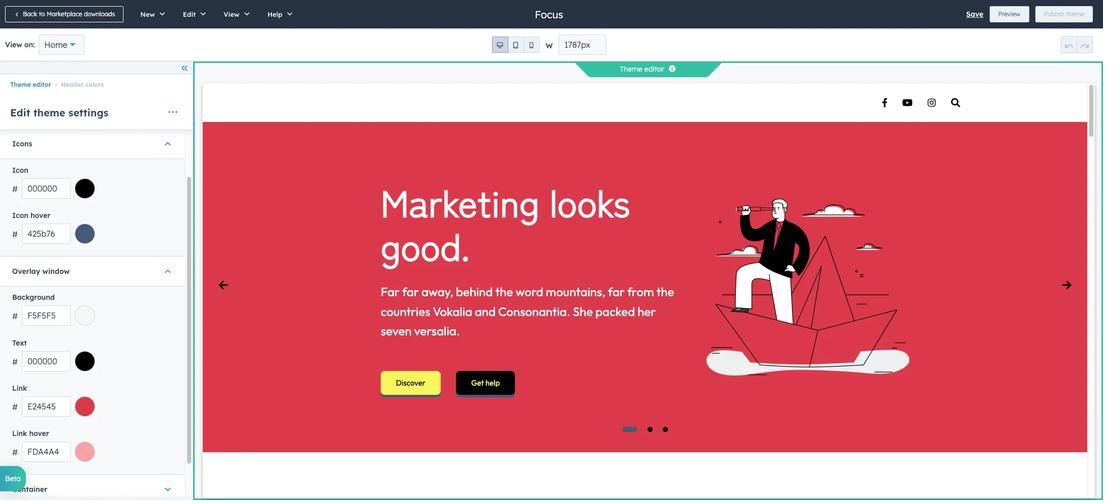 Task type: vqa. For each thing, say whether or not it's contained in the screenshot.
'Your'
no



Task type: describe. For each thing, give the bounding box(es) containing it.
colors
[[85, 81, 104, 89]]

# for link hover
[[12, 448, 18, 458]]

# for text
[[12, 357, 18, 367]]

view on:
[[5, 40, 35, 49]]

new button
[[130, 0, 172, 28]]

container button
[[12, 475, 173, 501]]

hover for link hover
[[29, 429, 49, 439]]

save
[[967, 10, 984, 19]]

caret image for container
[[165, 485, 171, 495]]

theme editor button
[[10, 81, 51, 89]]

navigation containing theme editor
[[0, 78, 193, 91]]

overlay window button
[[12, 257, 173, 286]]

w
[[546, 41, 553, 50]]

help
[[268, 10, 283, 18]]

# for background
[[12, 311, 18, 322]]

# for link
[[12, 402, 18, 413]]

back to marketplace downloads
[[23, 10, 115, 18]]

home
[[44, 40, 67, 50]]

help button
[[257, 0, 300, 28]]

new
[[141, 10, 155, 18]]

background
[[12, 293, 55, 302]]

text
[[12, 339, 27, 348]]

1 horizontal spatial editor
[[645, 65, 665, 74]]

icon hover
[[12, 211, 50, 220]]

header colors
[[61, 81, 104, 89]]

1 horizontal spatial group
[[1062, 36, 1094, 53]]

focus
[[535, 8, 564, 21]]

0 horizontal spatial group
[[492, 37, 540, 53]]

icon for icon
[[12, 166, 28, 175]]

hover for icon hover
[[31, 211, 50, 220]]

editor inside navigation
[[33, 81, 51, 89]]

beta
[[5, 475, 21, 484]]

theme for publish
[[1067, 10, 1085, 18]]

edit for edit theme settings
[[10, 106, 30, 119]]

publish theme button
[[1036, 6, 1094, 22]]

window
[[42, 267, 70, 276]]

icons button
[[12, 129, 173, 159]]

# for icon
[[12, 184, 18, 194]]

back
[[23, 10, 37, 18]]

theme editor inside navigation
[[10, 81, 51, 89]]

caret image for icons
[[165, 139, 171, 149]]

view for view on:
[[5, 40, 22, 49]]



Task type: locate. For each thing, give the bounding box(es) containing it.
icons
[[12, 140, 32, 149]]

link for link
[[12, 384, 27, 393]]

save button
[[967, 8, 984, 20]]

header colors button
[[51, 81, 104, 89]]

caret image inside icons dropdown button
[[165, 139, 171, 149]]

caret image
[[165, 267, 171, 277]]

view inside "button"
[[224, 10, 240, 18]]

1 vertical spatial view
[[5, 40, 22, 49]]

1 horizontal spatial theme
[[620, 65, 643, 74]]

# down background on the left of page
[[12, 311, 18, 322]]

0 horizontal spatial edit
[[10, 106, 30, 119]]

# for icon hover
[[12, 229, 18, 240]]

link
[[12, 384, 27, 393], [12, 429, 27, 439]]

2 caret image from the top
[[165, 485, 171, 495]]

edit for edit
[[183, 10, 196, 18]]

None text field
[[22, 178, 71, 199], [22, 306, 71, 326], [22, 351, 71, 372], [22, 178, 71, 199], [22, 306, 71, 326], [22, 351, 71, 372]]

group
[[1062, 36, 1094, 53], [492, 37, 540, 53]]

0 vertical spatial link
[[12, 384, 27, 393]]

1 icon from the top
[[12, 166, 28, 175]]

0 vertical spatial view
[[224, 10, 240, 18]]

group left w
[[492, 37, 540, 53]]

edit button
[[172, 0, 213, 28]]

0 vertical spatial icon
[[12, 166, 28, 175]]

0 horizontal spatial theme editor
[[10, 81, 51, 89]]

editor
[[645, 65, 665, 74], [33, 81, 51, 89]]

2 icon from the top
[[12, 211, 28, 220]]

# down icon hover
[[12, 229, 18, 240]]

1 horizontal spatial theme editor
[[620, 65, 665, 74]]

home button
[[39, 35, 84, 55]]

marketplace
[[47, 10, 82, 18]]

link for link hover
[[12, 429, 27, 439]]

publish
[[1045, 10, 1065, 18]]

header
[[61, 81, 84, 89]]

4 # from the top
[[12, 357, 18, 367]]

edit inside button
[[183, 10, 196, 18]]

1 vertical spatial hover
[[29, 429, 49, 439]]

link up beta
[[12, 429, 27, 439]]

#
[[12, 184, 18, 194], [12, 229, 18, 240], [12, 311, 18, 322], [12, 357, 18, 367], [12, 402, 18, 413], [12, 448, 18, 458]]

theme inside button
[[1067, 10, 1085, 18]]

view
[[224, 10, 240, 18], [5, 40, 22, 49]]

0 horizontal spatial editor
[[33, 81, 51, 89]]

# down link hover
[[12, 448, 18, 458]]

0 vertical spatial theme
[[1067, 10, 1085, 18]]

view left on:
[[5, 40, 22, 49]]

icon for icon hover
[[12, 211, 28, 220]]

0 horizontal spatial theme
[[10, 81, 31, 89]]

caret image inside container dropdown button
[[165, 485, 171, 495]]

1 caret image from the top
[[165, 139, 171, 149]]

theme
[[1067, 10, 1085, 18], [33, 106, 65, 119]]

1 link from the top
[[12, 384, 27, 393]]

1 vertical spatial caret image
[[165, 485, 171, 495]]

theme right publish
[[1067, 10, 1085, 18]]

to
[[39, 10, 45, 18]]

1 horizontal spatial theme
[[1067, 10, 1085, 18]]

0 vertical spatial edit
[[183, 10, 196, 18]]

W text field
[[559, 35, 607, 55]]

theme
[[620, 65, 643, 74], [10, 81, 31, 89]]

preview button
[[990, 6, 1030, 22]]

0 vertical spatial hover
[[31, 211, 50, 220]]

view right edit button
[[224, 10, 240, 18]]

hover
[[31, 211, 50, 220], [29, 429, 49, 439]]

container
[[12, 485, 47, 495]]

group down publish theme button
[[1062, 36, 1094, 53]]

view button
[[213, 0, 257, 28]]

3 # from the top
[[12, 311, 18, 322]]

1 horizontal spatial view
[[224, 10, 240, 18]]

preview
[[999, 10, 1021, 18]]

edit down theme editor button
[[10, 106, 30, 119]]

0 vertical spatial theme
[[620, 65, 643, 74]]

theme inside navigation
[[10, 81, 31, 89]]

edit right new button
[[183, 10, 196, 18]]

publish theme
[[1045, 10, 1085, 18]]

overlay window
[[12, 267, 70, 276]]

settings
[[68, 106, 109, 119]]

navigation
[[0, 78, 193, 91]]

6 # from the top
[[12, 448, 18, 458]]

1 vertical spatial edit
[[10, 106, 30, 119]]

1 vertical spatial editor
[[33, 81, 51, 89]]

downloads
[[84, 10, 115, 18]]

2 link from the top
[[12, 429, 27, 439]]

# down the text
[[12, 357, 18, 367]]

1 vertical spatial theme
[[10, 81, 31, 89]]

2 # from the top
[[12, 229, 18, 240]]

overlay
[[12, 267, 40, 276]]

link hover
[[12, 429, 49, 439]]

edit
[[183, 10, 196, 18], [10, 106, 30, 119]]

theme for edit
[[33, 106, 65, 119]]

link down the text
[[12, 384, 27, 393]]

0 horizontal spatial view
[[5, 40, 22, 49]]

0 vertical spatial editor
[[645, 65, 665, 74]]

beta button
[[0, 467, 26, 492]]

1 horizontal spatial edit
[[183, 10, 196, 18]]

1 vertical spatial theme
[[33, 106, 65, 119]]

icon
[[12, 166, 28, 175], [12, 211, 28, 220]]

# up link hover
[[12, 402, 18, 413]]

theme editor
[[620, 65, 665, 74], [10, 81, 51, 89]]

1 vertical spatial theme editor
[[10, 81, 51, 89]]

1 # from the top
[[12, 184, 18, 194]]

0 horizontal spatial theme
[[33, 106, 65, 119]]

view for view
[[224, 10, 240, 18]]

# up icon hover
[[12, 184, 18, 194]]

caret image
[[165, 139, 171, 149], [165, 485, 171, 495]]

edit theme settings
[[10, 106, 109, 119]]

5 # from the top
[[12, 402, 18, 413]]

0 vertical spatial theme editor
[[620, 65, 665, 74]]

theme down theme editor button
[[33, 106, 65, 119]]

back to marketplace downloads button
[[5, 6, 124, 22]]

None text field
[[22, 224, 71, 244], [22, 397, 71, 417], [22, 442, 71, 463], [22, 224, 71, 244], [22, 397, 71, 417], [22, 442, 71, 463]]

1 vertical spatial icon
[[12, 211, 28, 220]]

on:
[[24, 40, 35, 49]]

0 vertical spatial caret image
[[165, 139, 171, 149]]

1 vertical spatial link
[[12, 429, 27, 439]]



